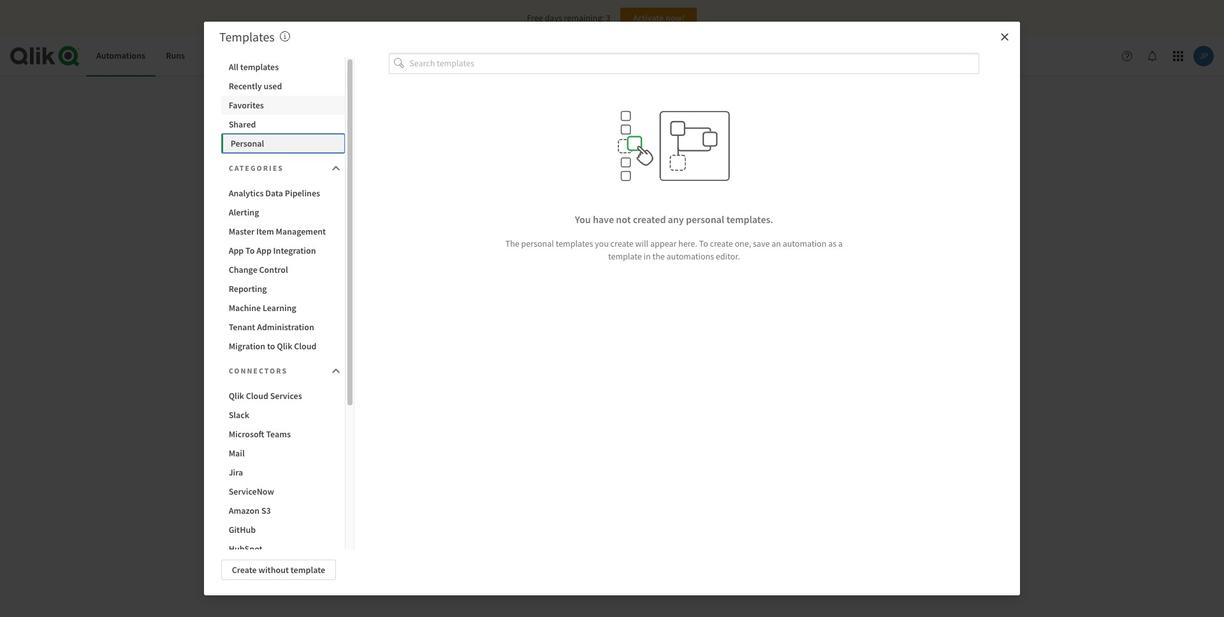 Task type: locate. For each thing, give the bounding box(es) containing it.
create left "will"
[[610, 238, 634, 249]]

create
[[232, 564, 257, 576]]

metrics button
[[195, 36, 244, 77]]

all
[[229, 61, 238, 73]]

create without template button
[[221, 560, 336, 580]]

1 horizontal spatial qlik
[[277, 340, 292, 352]]

templates down the you
[[556, 238, 593, 249]]

personal
[[231, 138, 264, 149]]

templates
[[240, 61, 279, 73], [556, 238, 593, 249]]

mail button
[[221, 444, 345, 463]]

0 vertical spatial personal
[[686, 213, 724, 226]]

amazon s3
[[229, 505, 271, 516]]

qlik inside migration to qlik cloud button
[[277, 340, 292, 352]]

github
[[229, 524, 256, 536]]

cloud down connectors
[[246, 390, 268, 402]]

0 vertical spatial template
[[608, 250, 642, 262]]

1 horizontal spatial to
[[699, 238, 708, 249]]

connections button
[[244, 36, 312, 77]]

servicenow
[[229, 486, 274, 497]]

slack button
[[221, 405, 345, 425]]

any
[[668, 213, 684, 226]]

github button
[[221, 520, 345, 539]]

mail
[[229, 448, 245, 459]]

Search templates text field
[[410, 53, 980, 74]]

you
[[575, 213, 591, 226]]

0 horizontal spatial cloud
[[246, 390, 268, 402]]

shared button
[[221, 115, 345, 134]]

personal right the
[[521, 238, 554, 249]]

tab list
[[86, 36, 312, 77]]

2 create from the left
[[710, 238, 733, 249]]

learning
[[263, 302, 296, 314]]

0 horizontal spatial qlik
[[229, 390, 244, 402]]

template down "will"
[[608, 250, 642, 262]]

app down item
[[256, 245, 271, 256]]

create up editor.
[[710, 238, 733, 249]]

personal inside the personal templates you create will appear here. to create one, save an automation as a template in the automations editor.
[[521, 238, 554, 249]]

all templates button
[[221, 57, 345, 77]]

favorites button
[[221, 96, 345, 115]]

created
[[633, 213, 666, 226]]

in
[[644, 250, 651, 262]]

you have not created any personal templates.
[[575, 213, 773, 226]]

qlik
[[277, 340, 292, 352], [229, 390, 244, 402]]

categories button
[[221, 156, 345, 181]]

connectors button
[[221, 358, 345, 384]]

control
[[259, 264, 288, 275]]

app
[[229, 245, 244, 256], [256, 245, 271, 256]]

create without template
[[232, 564, 325, 576]]

0 horizontal spatial app
[[229, 245, 244, 256]]

master item management button
[[221, 222, 345, 241]]

1 create from the left
[[610, 238, 634, 249]]

0 horizontal spatial create
[[610, 238, 634, 249]]

qlik up slack
[[229, 390, 244, 402]]

1 horizontal spatial personal
[[686, 213, 724, 226]]

to
[[699, 238, 708, 249], [245, 245, 255, 256]]

2 app from the left
[[256, 245, 271, 256]]

1 vertical spatial qlik
[[229, 390, 244, 402]]

app down the 'master'
[[229, 245, 244, 256]]

1 vertical spatial template
[[291, 564, 325, 576]]

personal button
[[221, 134, 345, 153]]

an
[[772, 238, 781, 249]]

here.
[[678, 238, 697, 249]]

machine learning
[[229, 302, 296, 314]]

activate now!
[[633, 12, 685, 24]]

personal right any
[[686, 213, 724, 226]]

recently used
[[229, 80, 282, 92]]

servicenow button
[[221, 482, 345, 501]]

0 horizontal spatial template
[[291, 564, 325, 576]]

alerting
[[229, 207, 259, 218]]

1 vertical spatial cloud
[[246, 390, 268, 402]]

0 horizontal spatial templates
[[240, 61, 279, 73]]

categories
[[229, 163, 284, 173]]

0 vertical spatial cloud
[[294, 340, 317, 352]]

app to app integration
[[229, 245, 316, 256]]

cloud down administration
[[294, 340, 317, 352]]

master
[[229, 226, 255, 237]]

one,
[[735, 238, 751, 249]]

1 horizontal spatial app
[[256, 245, 271, 256]]

1 horizontal spatial template
[[608, 250, 642, 262]]

to up change
[[245, 245, 255, 256]]

qlik cloud services
[[229, 390, 302, 402]]

analytics
[[229, 187, 264, 199]]

qlik right to on the bottom left
[[277, 340, 292, 352]]

now!
[[666, 12, 685, 24]]

0 vertical spatial qlik
[[277, 340, 292, 352]]

0 vertical spatial templates
[[240, 61, 279, 73]]

3
[[606, 12, 610, 24]]

s3
[[261, 505, 271, 516]]

change control button
[[221, 260, 345, 279]]

template down hubspot button
[[291, 564, 325, 576]]

close image
[[1000, 32, 1010, 42]]

1 vertical spatial personal
[[521, 238, 554, 249]]

0 horizontal spatial personal
[[521, 238, 554, 249]]

personal
[[686, 213, 724, 226], [521, 238, 554, 249]]

appear
[[650, 238, 677, 249]]

to right here.
[[699, 238, 708, 249]]

1 vertical spatial templates
[[556, 238, 593, 249]]

automations button
[[86, 36, 156, 77]]

templates are pre-built automations that help you automate common business workflows. get started by selecting one of the pre-built templates or choose the blank canvas to build an automation from scratch. image
[[280, 31, 290, 41]]

change control
[[229, 264, 288, 275]]

0 horizontal spatial to
[[245, 245, 255, 256]]

templates up recently used
[[240, 61, 279, 73]]

activate
[[633, 12, 664, 24]]

1 horizontal spatial templates
[[556, 238, 593, 249]]

1 horizontal spatial create
[[710, 238, 733, 249]]

the
[[652, 250, 665, 262]]

change
[[229, 264, 257, 275]]

the
[[505, 238, 519, 249]]

template
[[608, 250, 642, 262], [291, 564, 325, 576]]

cloud
[[294, 340, 317, 352], [246, 390, 268, 402]]

1 horizontal spatial cloud
[[294, 340, 317, 352]]

pipelines
[[285, 187, 320, 199]]



Task type: describe. For each thing, give the bounding box(es) containing it.
editor.
[[716, 250, 740, 262]]

reporting
[[229, 283, 267, 295]]

tenant
[[229, 321, 255, 333]]

remaining:
[[564, 12, 604, 24]]

not
[[616, 213, 631, 226]]

metrics
[[205, 50, 233, 61]]

without
[[259, 564, 289, 576]]

microsoft teams
[[229, 428, 291, 440]]

integration
[[273, 245, 316, 256]]

migration
[[229, 340, 265, 352]]

analytics data pipelines
[[229, 187, 320, 199]]

cloud inside qlik cloud services button
[[246, 390, 268, 402]]

reporting button
[[221, 279, 345, 298]]

to inside the personal templates you create will appear here. to create one, save an automation as a template in the automations editor.
[[699, 238, 708, 249]]

to inside button
[[245, 245, 255, 256]]

will
[[635, 238, 649, 249]]

templates inside "button"
[[240, 61, 279, 73]]

automations
[[96, 50, 145, 61]]

qlik inside qlik cloud services button
[[229, 390, 244, 402]]

template inside the personal templates you create will appear here. to create one, save an automation as a template in the automations editor.
[[608, 250, 642, 262]]

favorites
[[229, 99, 264, 111]]

hubspot
[[229, 543, 262, 555]]

cloud inside migration to qlik cloud button
[[294, 340, 317, 352]]

migration to qlik cloud button
[[221, 337, 345, 356]]

activate now! link
[[621, 8, 697, 28]]

administration
[[257, 321, 314, 333]]

jira button
[[221, 463, 345, 482]]

slack
[[229, 409, 249, 421]]

free days remaining: 3
[[527, 12, 610, 24]]

teams
[[266, 428, 291, 440]]

data
[[265, 187, 283, 199]]

templates.
[[726, 213, 773, 226]]

1 app from the left
[[229, 245, 244, 256]]

the personal templates you create will appear here. to create one, save an automation as a template in the automations editor.
[[505, 238, 843, 262]]

all templates
[[229, 61, 279, 73]]

you
[[595, 238, 609, 249]]

save
[[753, 238, 770, 249]]

hubspot button
[[221, 539, 345, 559]]

app to app integration button
[[221, 241, 345, 260]]

template inside button
[[291, 564, 325, 576]]

amazon s3 button
[[221, 501, 345, 520]]

qlik cloud services button
[[221, 386, 345, 405]]

templates
[[219, 29, 275, 45]]

shared
[[229, 119, 256, 130]]

tenant administration
[[229, 321, 314, 333]]

to
[[267, 340, 275, 352]]

connections
[[254, 50, 302, 61]]

used
[[264, 80, 282, 92]]

jira
[[229, 467, 243, 478]]

tab list containing automations
[[86, 36, 312, 77]]

automations
[[667, 250, 714, 262]]

tenant administration button
[[221, 318, 345, 337]]

microsoft
[[229, 428, 264, 440]]

item
[[256, 226, 274, 237]]

microsoft teams button
[[221, 425, 345, 444]]

as
[[828, 238, 837, 249]]

free
[[527, 12, 543, 24]]

amazon
[[229, 505, 260, 516]]

my templates image
[[617, 110, 731, 182]]

migration to qlik cloud
[[229, 340, 317, 352]]

master item management
[[229, 226, 326, 237]]

alerting button
[[221, 203, 345, 222]]

automation
[[783, 238, 826, 249]]

machine
[[229, 302, 261, 314]]

have
[[593, 213, 614, 226]]

services
[[270, 390, 302, 402]]

runs
[[166, 50, 185, 61]]

a
[[838, 238, 843, 249]]

templates inside the personal templates you create will appear here. to create one, save an automation as a template in the automations editor.
[[556, 238, 593, 249]]

runs button
[[156, 36, 195, 77]]

machine learning button
[[221, 298, 345, 318]]

management
[[276, 226, 326, 237]]

analytics data pipelines button
[[221, 184, 345, 203]]

connectors
[[229, 366, 288, 376]]

days
[[545, 12, 562, 24]]

templates are pre-built automations that help you automate common business workflows. get started by selecting one of the pre-built templates or choose the blank canvas to build an automation from scratch. tooltip
[[280, 29, 290, 45]]



Task type: vqa. For each thing, say whether or not it's contained in the screenshot.
represents
no



